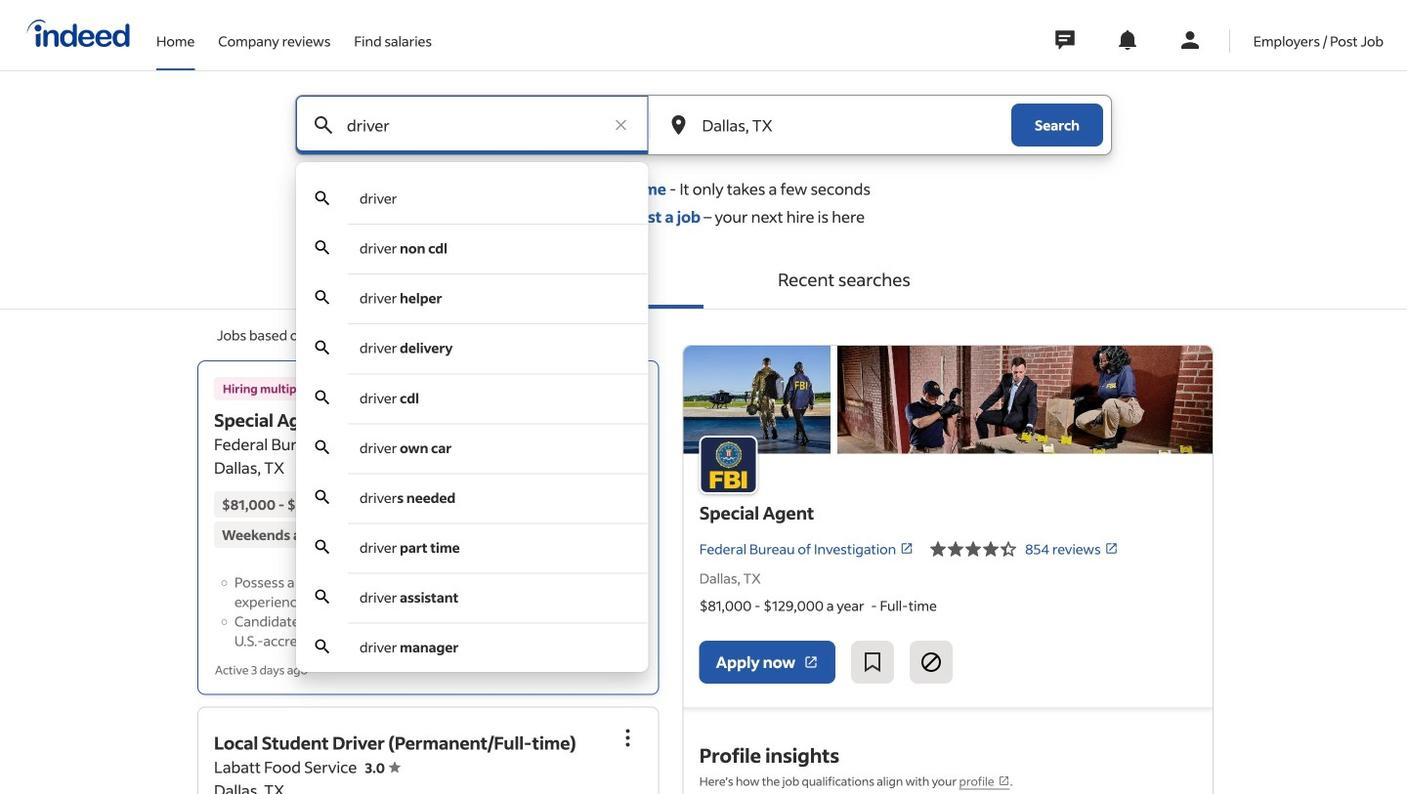Task type: describe. For each thing, give the bounding box(es) containing it.
federal bureau of investigation (opens in a new tab) image
[[901, 542, 914, 556]]

profile (opens in a new window) image
[[999, 776, 1011, 787]]

search: Job title, keywords, or company text field
[[343, 96, 602, 154]]

driver element
[[360, 190, 397, 207]]

apply now (opens in a new tab) image
[[804, 655, 819, 671]]

messages unread count 0 image
[[1053, 21, 1078, 60]]

4.3 out of 5 stars. link to 854 reviews company ratings (opens in a new tab) image
[[1105, 542, 1119, 556]]

notifications unread count 0 image
[[1116, 28, 1140, 52]]



Task type: vqa. For each thing, say whether or not it's contained in the screenshot.
VA Certifying Official link at the bottom of page
no



Task type: locate. For each thing, give the bounding box(es) containing it.
None search field
[[280, 95, 1128, 672]]

search suggestions list box
[[296, 174, 649, 672]]

save this job image
[[861, 651, 885, 675]]

main content
[[0, 95, 1408, 795]]

4.3 out of 5 stars image
[[930, 538, 1018, 561]]

4.3 out of five stars rating image
[[447, 437, 483, 454]]

job actions for local student driver (permanent/full-time) is collapsed image
[[617, 727, 640, 750]]

tab list
[[0, 250, 1408, 310]]

federal bureau of investigation logo image
[[684, 346, 1213, 454], [700, 436, 758, 495]]

3.0 out of five stars rating image
[[365, 760, 401, 777]]

Edit location text field
[[699, 96, 973, 154]]

account image
[[1179, 28, 1202, 52]]

not interested image
[[920, 651, 944, 675]]

clear what input image
[[612, 115, 631, 135]]

group
[[607, 371, 650, 414]]



